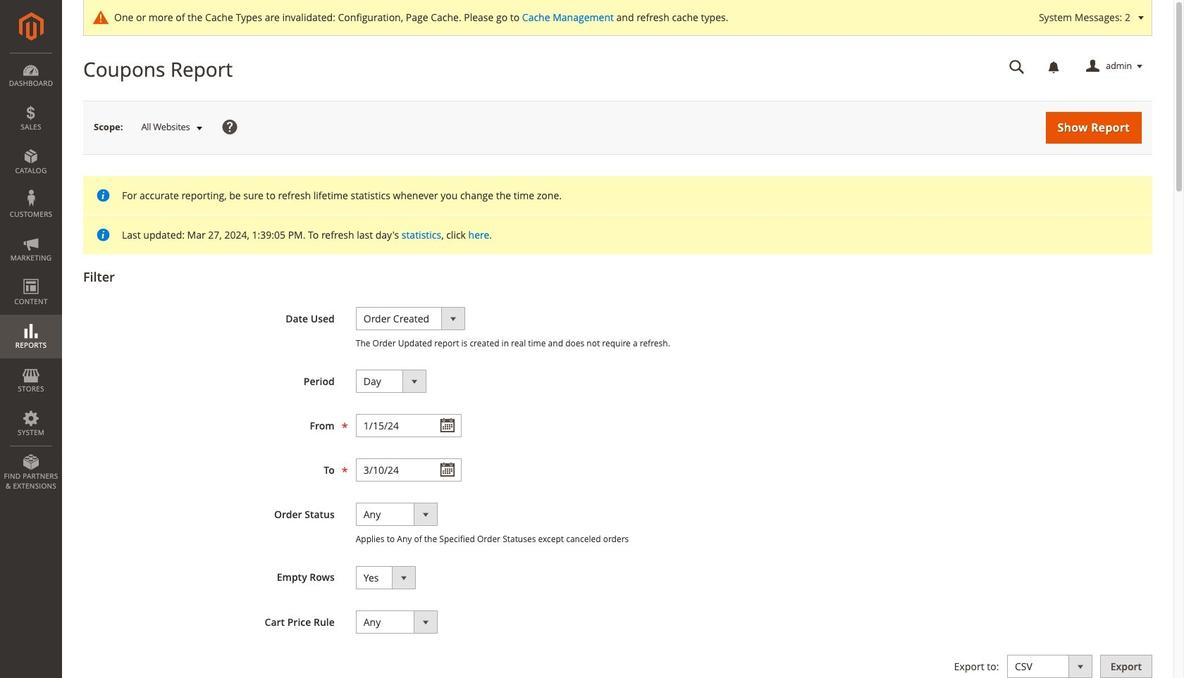 Task type: locate. For each thing, give the bounding box(es) containing it.
None text field
[[1000, 54, 1035, 79], [356, 415, 462, 438], [356, 459, 462, 482], [1000, 54, 1035, 79], [356, 415, 462, 438], [356, 459, 462, 482]]

magento admin panel image
[[19, 12, 43, 41]]

menu bar
[[0, 53, 62, 499]]



